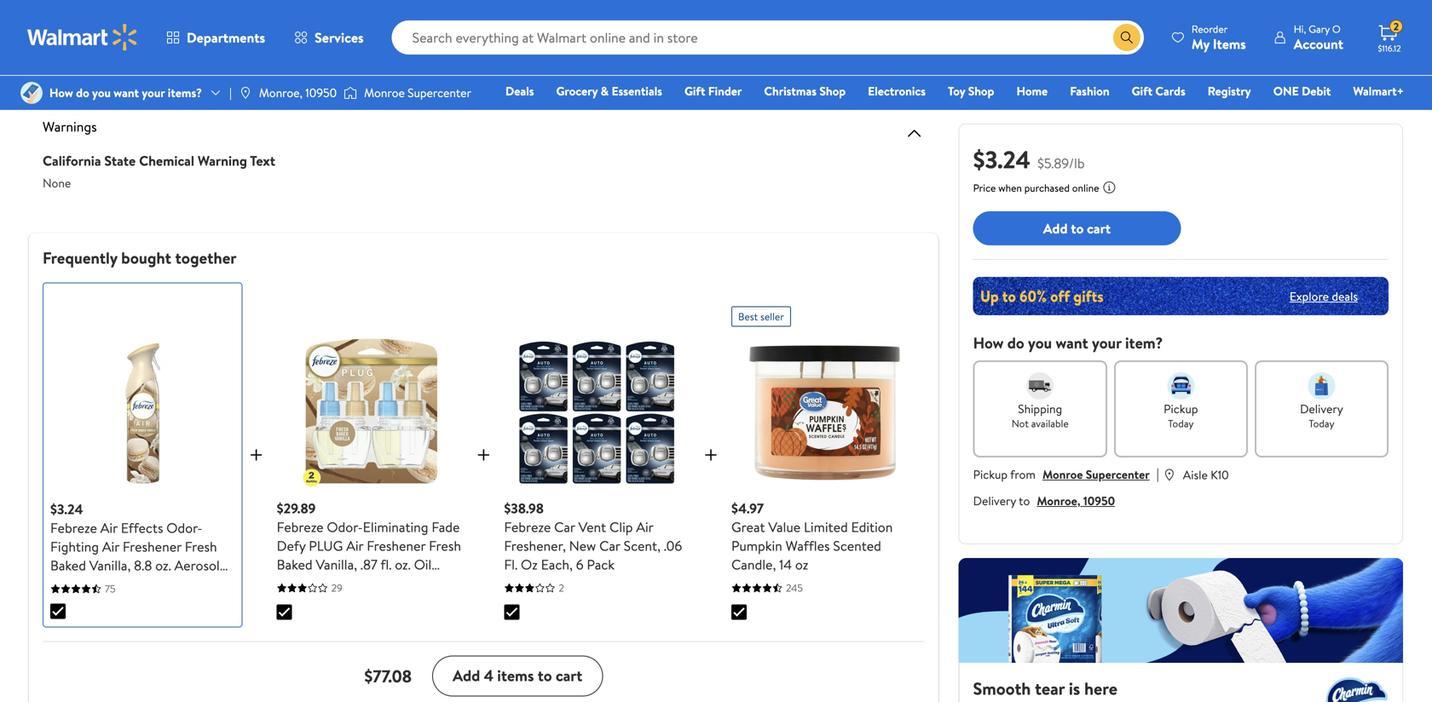 Task type: describe. For each thing, give the bounding box(es) containing it.
essentials
[[612, 83, 662, 99]]

electronics link
[[860, 82, 934, 100]]

delivery for today
[[1300, 401, 1344, 417]]

scented
[[833, 537, 882, 555]]

odor- inside $29.89 febreze odor-eliminating fade defy plug air freshener fresh baked vanilla, .87 fl. oz. oil refill, 2 count
[[327, 518, 363, 537]]

do for how do you want your items?
[[76, 84, 89, 101]]

$3.24 febreze air effects odor- fighting air freshener fresh baked vanilla, 8.8 oz. aerosol can
[[50, 500, 220, 594]]

hydrogenated
[[226, 38, 301, 54]]

freshener inside $3.24 febreze air effects odor- fighting air freshener fresh baked vanilla, 8.8 oz. aerosol can
[[123, 538, 182, 556]]

oil
[[414, 555, 432, 574]]

cyclodextrin,
[[587, 38, 656, 54]]

deals
[[506, 83, 534, 99]]

oz
[[521, 555, 538, 574]]

plus image
[[473, 445, 494, 466]]

shop for toy shop
[[968, 83, 995, 99]]

to for add
[[1071, 219, 1084, 238]]

debit
[[1302, 83, 1331, 99]]

6
[[576, 555, 584, 574]]

monroe, 10950
[[259, 84, 337, 101]]

1 horizontal spatial 2
[[559, 581, 564, 596]]

Walmart Site-Wide search field
[[392, 20, 1144, 55]]

grocery
[[556, 83, 598, 99]]

best
[[738, 309, 758, 324]]

electronics
[[868, 83, 926, 99]]

&
[[601, 83, 609, 99]]

christmas shop
[[764, 83, 846, 99]]

$38.98 febreze car vent clip air freshener, new car scent, .06 fl. oz each, 6 pack
[[504, 499, 682, 574]]

0 vertical spatial 10950
[[305, 84, 337, 101]]

oz. inside $3.24 febreze air effects odor- fighting air freshener fresh baked vanilla, 8.8 oz. aerosol can
[[155, 556, 171, 575]]

delivery to monroe, 10950
[[973, 493, 1115, 509]]

.87
[[360, 555, 378, 574]]

odor- inside $3.24 febreze air effects odor- fighting air freshener fresh baked vanilla, 8.8 oz. aerosol can
[[167, 519, 202, 538]]

ingredients water, alcohol denatured, peg-60 hydrogenated castor oil, fragrances, sodium citrate, hydroxypropyl cyclodextrin, diethylhexyl sodium sulfosuccinate, benzisothiazolinone, nitrogen
[[43, 14, 846, 72]]

how do you want your item?
[[973, 333, 1163, 354]]

legal information image
[[1103, 181, 1116, 194]]

hi,
[[1294, 22, 1306, 36]]

febreze for $38.98
[[504, 518, 551, 537]]

air inside $29.89 febreze odor-eliminating fade defy plug air freshener fresh baked vanilla, .87 fl. oz. oil refill, 2 count
[[346, 537, 364, 555]]

search icon image
[[1120, 31, 1134, 44]]

when
[[999, 181, 1022, 195]]

explore deals link
[[1283, 281, 1365, 311]]

online
[[1072, 181, 1099, 195]]

delivery for to
[[973, 493, 1016, 509]]

$29.89 febreze odor-eliminating fade defy plug air freshener fresh baked vanilla, .87 fl. oz. oil refill, 2 count
[[277, 499, 461, 593]]

Search search field
[[392, 20, 1144, 55]]

gift finder link
[[677, 82, 750, 100]]

delivery today
[[1300, 401, 1344, 431]]

1 horizontal spatial |
[[1157, 465, 1159, 483]]

$116.12
[[1378, 43, 1401, 54]]

2 plus image from the left
[[701, 445, 721, 466]]

$3.24 for $3.24 febreze air effects odor- fighting air freshener fresh baked vanilla, 8.8 oz. aerosol can
[[50, 500, 83, 519]]

cart inside button
[[1087, 219, 1111, 238]]

warnings image
[[904, 123, 925, 144]]

supercenter inside pickup from monroe supercenter |
[[1086, 466, 1150, 483]]

fighting
[[50, 538, 99, 556]]

pack
[[587, 555, 615, 574]]

one debit link
[[1266, 82, 1339, 100]]

walmart+
[[1353, 83, 1404, 99]]

warning
[[198, 151, 247, 170]]

clip
[[610, 518, 633, 537]]

baked inside $29.89 febreze odor-eliminating fade defy plug air freshener fresh baked vanilla, .87 fl. oz. oil refill, 2 count
[[277, 555, 313, 574]]

hi, gary o account
[[1294, 22, 1344, 53]]

fresh inside $29.89 febreze odor-eliminating fade defy plug air freshener fresh baked vanilla, .87 fl. oz. oil refill, 2 count
[[429, 537, 461, 555]]

air right fighting
[[102, 538, 119, 556]]

scent,
[[624, 537, 661, 555]]

febreze for $3.24
[[50, 519, 97, 538]]

christmas
[[764, 83, 817, 99]]

bought
[[121, 247, 171, 269]]

gary
[[1309, 22, 1330, 36]]

add for add to cart
[[1044, 219, 1068, 238]]

fashion link
[[1063, 82, 1117, 100]]

items
[[1213, 35, 1246, 53]]

account
[[1294, 35, 1344, 53]]

christmas shop link
[[757, 82, 854, 100]]

frequently bought together
[[43, 247, 237, 269]]

1 horizontal spatial car
[[599, 537, 620, 555]]

fl.
[[504, 555, 518, 574]]

monroe supercenter button
[[1043, 466, 1150, 483]]

monroe supercenter
[[364, 84, 471, 101]]

defy
[[277, 537, 306, 555]]

1 plus image from the left
[[246, 445, 267, 466]]

gift finder
[[685, 83, 742, 99]]

pickup for pickup from monroe supercenter |
[[973, 466, 1008, 483]]

plug
[[309, 537, 343, 555]]

gift cards
[[1132, 83, 1186, 99]]

$5.89/lb
[[1038, 154, 1085, 173]]

$38.98
[[504, 499, 544, 518]]

deals link
[[498, 82, 542, 100]]

walmart+ link
[[1346, 82, 1412, 100]]

want for items?
[[114, 84, 139, 101]]

toy shop
[[948, 83, 995, 99]]

best seller
[[738, 309, 784, 324]]

great
[[732, 518, 765, 537]]

add 4 items to cart
[[453, 666, 583, 687]]

denatured,
[[121, 38, 179, 54]]

can
[[50, 575, 74, 594]]

registry
[[1208, 83, 1251, 99]]

home
[[1017, 83, 1048, 99]]

seller
[[761, 309, 784, 324]]

effects
[[121, 519, 163, 538]]

toy
[[948, 83, 965, 99]]

price when purchased online
[[973, 181, 1099, 195]]

from
[[1010, 466, 1036, 483]]

how for how do you want your items?
[[49, 84, 73, 101]]

hydroxypropyl
[[508, 38, 584, 54]]

your for item?
[[1092, 333, 1122, 354]]

$4.97 great value limited edition pumpkin waffles scented candle, 14 oz
[[732, 499, 893, 574]]

one
[[1274, 83, 1299, 99]]

want for item?
[[1056, 333, 1088, 354]]

services
[[315, 28, 364, 47]]

febreze car vent clip air freshener, new car scent, .06 fl. oz each, 6 pack image
[[518, 334, 677, 492]]

monroe inside pickup from monroe supercenter |
[[1043, 466, 1083, 483]]

frequently
[[43, 247, 117, 269]]

you for how do you want your items?
[[92, 84, 111, 101]]

citrate,
[[465, 38, 505, 54]]

cart inside button
[[556, 666, 583, 687]]



Task type: locate. For each thing, give the bounding box(es) containing it.
vanilla, inside $3.24 febreze air effects odor- fighting air freshener fresh baked vanilla, 8.8 oz. aerosol can
[[89, 556, 131, 575]]

2 down each,
[[559, 581, 564, 596]]

1 horizontal spatial delivery
[[1300, 401, 1344, 417]]

1 vertical spatial want
[[1056, 333, 1088, 354]]

 image
[[20, 82, 43, 104], [239, 86, 252, 100]]

0 horizontal spatial want
[[114, 84, 139, 101]]

1 vertical spatial to
[[1019, 493, 1030, 509]]

explore deals
[[1290, 288, 1358, 305]]

today
[[1168, 416, 1194, 431], [1309, 416, 1335, 431]]

0 horizontal spatial you
[[92, 84, 111, 101]]

0 horizontal spatial add
[[453, 666, 480, 687]]

oz.
[[395, 555, 411, 574], [155, 556, 171, 575]]

home link
[[1009, 82, 1056, 100]]

1 vertical spatial |
[[1157, 465, 1159, 483]]

freshener
[[367, 537, 426, 555], [123, 538, 182, 556]]

baked left 'count'
[[277, 555, 313, 574]]

chemical
[[139, 151, 194, 170]]

aisle k10
[[1183, 467, 1229, 483]]

8.8
[[134, 556, 152, 575]]

monroe, down the hydrogenated
[[259, 84, 303, 101]]

2 gift from the left
[[1132, 83, 1153, 99]]

edition
[[851, 518, 893, 537]]

your left the item?
[[1092, 333, 1122, 354]]

grocery & essentials link
[[549, 82, 670, 100]]

cart down "legal information" "icon"
[[1087, 219, 1111, 238]]

1 vertical spatial $3.24
[[50, 500, 83, 519]]

1 horizontal spatial monroe,
[[1037, 493, 1081, 509]]

sodium up finder
[[727, 38, 765, 54]]

245
[[786, 581, 803, 596]]

1 vertical spatial 10950
[[1084, 493, 1115, 509]]

1 horizontal spatial cart
[[1087, 219, 1111, 238]]

0 horizontal spatial supercenter
[[408, 84, 471, 101]]

pumpkin
[[732, 537, 783, 555]]

2 left 29
[[314, 574, 321, 593]]

add 4 items to cart button
[[432, 656, 603, 697]]

deals
[[1332, 288, 1358, 305]]

to for delivery
[[1019, 493, 1030, 509]]

do up shipping
[[1008, 333, 1025, 354]]

oz. right fl.
[[395, 555, 411, 574]]

fresh
[[429, 537, 461, 555], [185, 538, 217, 556]]

2 up $116.12
[[1394, 19, 1399, 34]]

walmart image
[[27, 24, 138, 51]]

60
[[209, 38, 223, 54]]

add inside button
[[453, 666, 480, 687]]

shop for christmas shop
[[820, 83, 846, 99]]

odor-
[[327, 518, 363, 537], [167, 519, 202, 538]]

febreze up can
[[50, 519, 97, 538]]

0 horizontal spatial today
[[1168, 416, 1194, 431]]

75
[[105, 582, 116, 596]]

today down intent image for delivery
[[1309, 416, 1335, 431]]

pickup from monroe supercenter |
[[973, 465, 1159, 483]]

shop
[[820, 83, 846, 99], [968, 83, 995, 99]]

monroe
[[364, 84, 405, 101], [1043, 466, 1083, 483]]

0 horizontal spatial  image
[[20, 82, 43, 104]]

gift left cards
[[1132, 83, 1153, 99]]

1 horizontal spatial $3.24
[[973, 143, 1031, 176]]

sodium left 'citrate,'
[[424, 38, 463, 54]]

$3.24 $5.89/lb
[[973, 143, 1085, 176]]

 image for how do you want your items?
[[20, 82, 43, 104]]

0 horizontal spatial pickup
[[973, 466, 1008, 483]]

add for add 4 items to cart
[[453, 666, 480, 687]]

limited
[[804, 518, 848, 537]]

cart right items
[[556, 666, 583, 687]]

today for delivery
[[1309, 416, 1335, 431]]

item?
[[1125, 333, 1163, 354]]

great value limited edition pumpkin waffles scented candle, 14 oz image
[[745, 334, 904, 492]]

1 vertical spatial cart
[[556, 666, 583, 687]]

cart
[[1087, 219, 1111, 238], [556, 666, 583, 687]]

febreze up refill,
[[277, 518, 324, 537]]

up to sixty percent off deals. shop now. image
[[973, 277, 1389, 315]]

vanilla, up '75'
[[89, 556, 131, 575]]

1 horizontal spatial your
[[1092, 333, 1122, 354]]

2
[[1394, 19, 1399, 34], [314, 574, 321, 593], [559, 581, 564, 596]]

1 vertical spatial pickup
[[973, 466, 1008, 483]]

1 horizontal spatial you
[[1028, 333, 1052, 354]]

gift left finder
[[685, 83, 705, 99]]

1 today from the left
[[1168, 416, 1194, 431]]

your left items?
[[142, 84, 165, 101]]

| right items?
[[229, 84, 232, 101]]

10950 down castor
[[305, 84, 337, 101]]

today down intent image for pickup
[[1168, 416, 1194, 431]]

2 sodium from the left
[[727, 38, 765, 54]]

1 horizontal spatial how
[[973, 333, 1004, 354]]

count
[[324, 574, 361, 593]]

warnings
[[43, 117, 97, 136]]

1 horizontal spatial do
[[1008, 333, 1025, 354]]

fresh right eliminating
[[429, 537, 461, 555]]

fresh right 8.8
[[185, 538, 217, 556]]

peg-
[[182, 38, 209, 54]]

to inside button
[[1071, 219, 1084, 238]]

0 vertical spatial |
[[229, 84, 232, 101]]

0 horizontal spatial |
[[229, 84, 232, 101]]

add inside button
[[1044, 219, 1068, 238]]

0 horizontal spatial to
[[538, 666, 552, 687]]

not
[[1012, 416, 1029, 431]]

$3.24 up fighting
[[50, 500, 83, 519]]

0 horizontal spatial 10950
[[305, 84, 337, 101]]

add to cart
[[1044, 219, 1111, 238]]

1 horizontal spatial febreze
[[277, 518, 324, 537]]

plus image
[[246, 445, 267, 466], [701, 445, 721, 466]]

air right plug
[[346, 537, 364, 555]]

odor- up the aerosol
[[167, 519, 202, 538]]

|
[[229, 84, 232, 101], [1157, 465, 1159, 483]]

2 inside $29.89 febreze odor-eliminating fade defy plug air freshener fresh baked vanilla, .87 fl. oz. oil refill, 2 count
[[314, 574, 321, 593]]

monroe,
[[259, 84, 303, 101], [1037, 493, 1081, 509]]

febreze for $29.89
[[277, 518, 324, 537]]

1 shop from the left
[[820, 83, 846, 99]]

0 horizontal spatial your
[[142, 84, 165, 101]]

1 horizontal spatial freshener
[[367, 537, 426, 555]]

1 vertical spatial how
[[973, 333, 1004, 354]]

0 horizontal spatial vanilla,
[[89, 556, 131, 575]]

febreze inside $3.24 febreze air effects odor- fighting air freshener fresh baked vanilla, 8.8 oz. aerosol can
[[50, 519, 97, 538]]

intent image for pickup image
[[1167, 373, 1195, 400]]

refill,
[[277, 574, 311, 593]]

add to cart button
[[973, 211, 1181, 246]]

1 vertical spatial add
[[453, 666, 480, 687]]

intent image for delivery image
[[1308, 373, 1336, 400]]

shop right christmas
[[820, 83, 846, 99]]

explore
[[1290, 288, 1329, 305]]

k10
[[1211, 467, 1229, 483]]

benzisothiazolinone,
[[43, 55, 147, 72]]

0 horizontal spatial shop
[[820, 83, 846, 99]]

pickup inside pickup from monroe supercenter |
[[973, 466, 1008, 483]]

2 horizontal spatial to
[[1071, 219, 1084, 238]]

each,
[[541, 555, 573, 574]]

departments button
[[152, 17, 280, 58]]

available
[[1031, 416, 1069, 431]]

2 horizontal spatial febreze
[[504, 518, 551, 537]]

supercenter down 'ingredients water, alcohol denatured, peg-60 hydrogenated castor oil, fragrances, sodium citrate, hydroxypropyl cyclodextrin, diethylhexyl sodium sulfosuccinate, benzisothiazolinone, nitrogen'
[[408, 84, 471, 101]]

baked inside $3.24 febreze air effects odor- fighting air freshener fresh baked vanilla, 8.8 oz. aerosol can
[[50, 556, 86, 575]]

monroe, down pickup from monroe supercenter |
[[1037, 493, 1081, 509]]

0 horizontal spatial 2
[[314, 574, 321, 593]]

1 horizontal spatial baked
[[277, 555, 313, 574]]

1 horizontal spatial supercenter
[[1086, 466, 1150, 483]]

waffles
[[786, 537, 830, 555]]

 image
[[344, 84, 357, 101]]

how do you want your items?
[[49, 84, 202, 101]]

today inside pickup today
[[1168, 416, 1194, 431]]

do for how do you want your item?
[[1008, 333, 1025, 354]]

None checkbox
[[50, 604, 66, 619], [277, 605, 292, 620], [732, 605, 747, 620], [50, 604, 66, 619], [277, 605, 292, 620], [732, 605, 747, 620]]

you
[[92, 84, 111, 101], [1028, 333, 1052, 354]]

car left vent
[[554, 518, 575, 537]]

air inside $38.98 febreze car vent clip air freshener, new car scent, .06 fl. oz each, 6 pack
[[636, 518, 654, 537]]

car
[[554, 518, 575, 537], [599, 537, 620, 555]]

10950
[[305, 84, 337, 101], [1084, 493, 1115, 509]]

alcohol
[[79, 38, 118, 54]]

 image down the hydrogenated
[[239, 86, 252, 100]]

0 horizontal spatial baked
[[50, 556, 86, 575]]

0 vertical spatial how
[[49, 84, 73, 101]]

sulfosuccinate,
[[768, 38, 846, 54]]

1 horizontal spatial want
[[1056, 333, 1088, 354]]

1 horizontal spatial vanilla,
[[316, 555, 357, 574]]

services button
[[280, 17, 378, 58]]

delivery down from
[[973, 493, 1016, 509]]

1 horizontal spatial pickup
[[1164, 401, 1198, 417]]

1 horizontal spatial gift
[[1132, 83, 1153, 99]]

10950 down monroe supercenter button
[[1084, 493, 1115, 509]]

your
[[142, 84, 165, 101], [1092, 333, 1122, 354]]

29
[[331, 581, 343, 596]]

want down 'benzisothiazolinone,' on the left top of the page
[[114, 84, 139, 101]]

0 vertical spatial monroe,
[[259, 84, 303, 101]]

to down from
[[1019, 493, 1030, 509]]

1 horizontal spatial plus image
[[701, 445, 721, 466]]

add down purchased
[[1044, 219, 1068, 238]]

0 horizontal spatial do
[[76, 84, 89, 101]]

to right items
[[538, 666, 552, 687]]

febreze inside $29.89 febreze odor-eliminating fade defy plug air freshener fresh baked vanilla, .87 fl. oz. oil refill, 2 count
[[277, 518, 324, 537]]

1 vertical spatial supercenter
[[1086, 466, 1150, 483]]

oil,
[[341, 38, 359, 54]]

14
[[779, 555, 792, 574]]

today inside delivery today
[[1309, 416, 1335, 431]]

0 horizontal spatial oz.
[[155, 556, 171, 575]]

gift for gift finder
[[685, 83, 705, 99]]

baked left 8.8
[[50, 556, 86, 575]]

supercenter up monroe, 10950 button
[[1086, 466, 1150, 483]]

0 vertical spatial to
[[1071, 219, 1084, 238]]

0 vertical spatial your
[[142, 84, 165, 101]]

california
[[43, 151, 101, 170]]

0 vertical spatial supercenter
[[408, 84, 471, 101]]

odor- up .87
[[327, 518, 363, 537]]

you down 'benzisothiazolinone,' on the left top of the page
[[92, 84, 111, 101]]

1 horizontal spatial today
[[1309, 416, 1335, 431]]

pickup for pickup today
[[1164, 401, 1198, 417]]

grocery & essentials
[[556, 83, 662, 99]]

1 gift from the left
[[685, 83, 705, 99]]

vanilla,
[[316, 555, 357, 574], [89, 556, 131, 575]]

0 vertical spatial do
[[76, 84, 89, 101]]

1 horizontal spatial sodium
[[727, 38, 765, 54]]

pickup down intent image for pickup
[[1164, 401, 1198, 417]]

vanilla, inside $29.89 febreze odor-eliminating fade defy plug air freshener fresh baked vanilla, .87 fl. oz. oil refill, 2 count
[[316, 555, 357, 574]]

cards
[[1156, 83, 1186, 99]]

1 vertical spatial your
[[1092, 333, 1122, 354]]

oz. inside $29.89 febreze odor-eliminating fade defy plug air freshener fresh baked vanilla, .87 fl. oz. oil refill, 2 count
[[395, 555, 411, 574]]

0 horizontal spatial febreze
[[50, 519, 97, 538]]

| left aisle
[[1157, 465, 1159, 483]]

1 sodium from the left
[[424, 38, 463, 54]]

1 vertical spatial delivery
[[973, 493, 1016, 509]]

0 horizontal spatial odor-
[[167, 519, 202, 538]]

pickup today
[[1164, 401, 1198, 431]]

sodium
[[424, 38, 463, 54], [727, 38, 765, 54]]

0 horizontal spatial fresh
[[185, 538, 217, 556]]

you up intent image for shipping
[[1028, 333, 1052, 354]]

diethylhexyl
[[659, 38, 724, 54]]

0 horizontal spatial plus image
[[246, 445, 267, 466]]

1 horizontal spatial  image
[[239, 86, 252, 100]]

intent image for shipping image
[[1027, 373, 1054, 400]]

0 vertical spatial you
[[92, 84, 111, 101]]

0 horizontal spatial how
[[49, 84, 73, 101]]

0 horizontal spatial monroe
[[364, 84, 405, 101]]

2 vertical spatial to
[[538, 666, 552, 687]]

1 horizontal spatial fresh
[[429, 537, 461, 555]]

$3.24 for $3.24 $5.89/lb
[[973, 143, 1031, 176]]

to down online
[[1071, 219, 1084, 238]]

0 vertical spatial pickup
[[1164, 401, 1198, 417]]

1 vertical spatial you
[[1028, 333, 1052, 354]]

gift for gift cards
[[1132, 83, 1153, 99]]

fade
[[432, 518, 460, 537]]

water,
[[43, 38, 76, 54]]

None checkbox
[[504, 605, 520, 620]]

febreze odor-eliminating fade defy plug air freshener fresh baked vanilla, .87 fl. oz. oil refill, 2 count image
[[291, 334, 449, 492]]

delivery down intent image for delivery
[[1300, 401, 1344, 417]]

oz. right 8.8
[[155, 556, 171, 575]]

air right clip
[[636, 518, 654, 537]]

departments
[[187, 28, 265, 47]]

ingredients
[[43, 14, 111, 33]]

$77.08
[[364, 665, 412, 688]]

$4.97
[[732, 499, 764, 518]]

0 horizontal spatial car
[[554, 518, 575, 537]]

febreze inside $38.98 febreze car vent clip air freshener, new car scent, .06 fl. oz each, 6 pack
[[504, 518, 551, 537]]

0 vertical spatial $3.24
[[973, 143, 1031, 176]]

toy shop link
[[940, 82, 1002, 100]]

fashion
[[1070, 83, 1110, 99]]

0 horizontal spatial cart
[[556, 666, 583, 687]]

0 horizontal spatial gift
[[685, 83, 705, 99]]

0 horizontal spatial sodium
[[424, 38, 463, 54]]

1 horizontal spatial oz.
[[395, 555, 411, 574]]

pickup left from
[[973, 466, 1008, 483]]

freshener inside $29.89 febreze odor-eliminating fade defy plug air freshener fresh baked vanilla, .87 fl. oz. oil refill, 2 count
[[367, 537, 426, 555]]

add left 4
[[453, 666, 480, 687]]

2 today from the left
[[1309, 416, 1335, 431]]

0 horizontal spatial freshener
[[123, 538, 182, 556]]

 image down the walmart image
[[20, 82, 43, 104]]

how for how do you want your item?
[[973, 333, 1004, 354]]

0 vertical spatial cart
[[1087, 219, 1111, 238]]

monroe down fragrances,
[[364, 84, 405, 101]]

shop right toy
[[968, 83, 995, 99]]

fresh inside $3.24 febreze air effects odor- fighting air freshener fresh baked vanilla, 8.8 oz. aerosol can
[[185, 538, 217, 556]]

0 horizontal spatial delivery
[[973, 493, 1016, 509]]

today for pickup
[[1168, 416, 1194, 431]]

0 horizontal spatial $3.24
[[50, 500, 83, 519]]

monroe up monroe, 10950 button
[[1043, 466, 1083, 483]]

registry link
[[1200, 82, 1259, 100]]

vanilla, up 29
[[316, 555, 357, 574]]

2 shop from the left
[[968, 83, 995, 99]]

1 vertical spatial do
[[1008, 333, 1025, 354]]

0 horizontal spatial monroe,
[[259, 84, 303, 101]]

1 horizontal spatial monroe
[[1043, 466, 1083, 483]]

1 vertical spatial monroe,
[[1037, 493, 1081, 509]]

febreze air effects odor-fighting air freshener fresh baked vanilla, 8.8 oz. aerosol can image
[[63, 335, 222, 493]]

1 vertical spatial monroe
[[1043, 466, 1083, 483]]

1 horizontal spatial shop
[[968, 83, 995, 99]]

you for how do you want your item?
[[1028, 333, 1052, 354]]

car right new
[[599, 537, 620, 555]]

1 horizontal spatial odor-
[[327, 518, 363, 537]]

$3.24 inside $3.24 febreze air effects odor- fighting air freshener fresh baked vanilla, 8.8 oz. aerosol can
[[50, 500, 83, 519]]

$3.24 up "when" at the right top
[[973, 143, 1031, 176]]

your for items?
[[142, 84, 165, 101]]

air left 'effects'
[[100, 519, 118, 538]]

gift cards link
[[1124, 82, 1193, 100]]

items?
[[168, 84, 202, 101]]

fl.
[[381, 555, 392, 574]]

0 vertical spatial add
[[1044, 219, 1068, 238]]

0 vertical spatial delivery
[[1300, 401, 1344, 417]]

1 horizontal spatial add
[[1044, 219, 1068, 238]]

do down 'benzisothiazolinone,' on the left top of the page
[[76, 84, 89, 101]]

want left the item?
[[1056, 333, 1088, 354]]

1 horizontal spatial to
[[1019, 493, 1030, 509]]

to inside button
[[538, 666, 552, 687]]

0 vertical spatial monroe
[[364, 84, 405, 101]]

febreze up oz
[[504, 518, 551, 537]]

vent
[[579, 518, 606, 537]]

0 vertical spatial want
[[114, 84, 139, 101]]

 image for monroe, 10950
[[239, 86, 252, 100]]

1 horizontal spatial 10950
[[1084, 493, 1115, 509]]

2 horizontal spatial 2
[[1394, 19, 1399, 34]]



Task type: vqa. For each thing, say whether or not it's contained in the screenshot.
PEG-
yes



